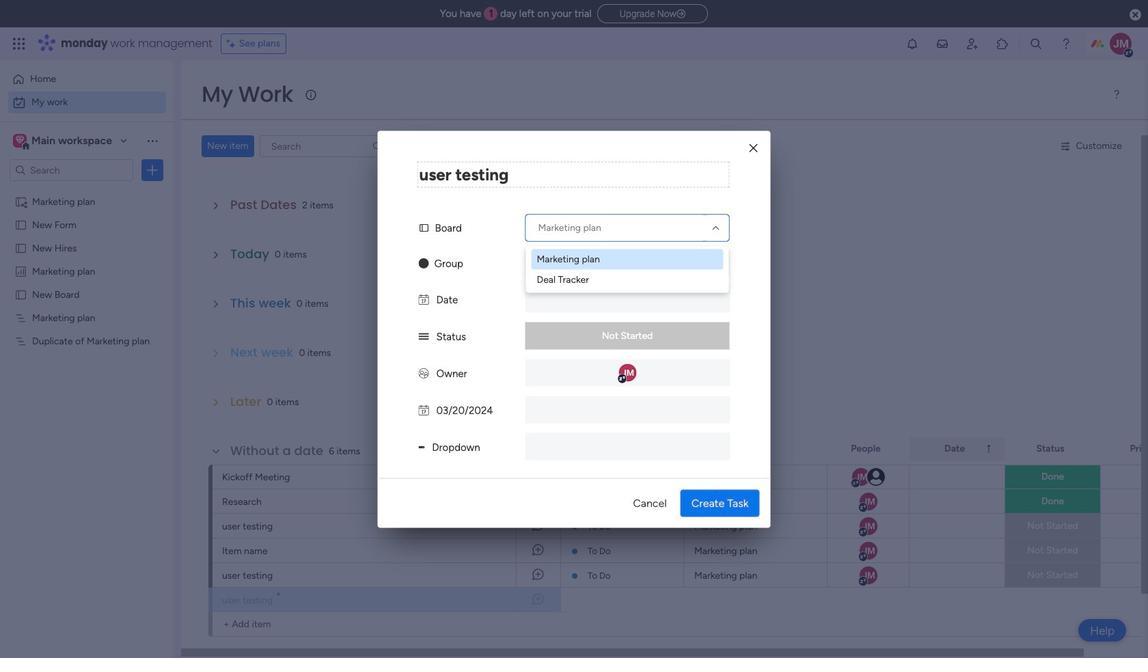 Task type: vqa. For each thing, say whether or not it's contained in the screenshot.
App
no



Task type: locate. For each thing, give the bounding box(es) containing it.
see plans image
[[227, 36, 239, 51]]

1 vertical spatial option
[[8, 92, 166, 114]]

list box
[[0, 187, 174, 537]]

public dashboard image
[[14, 265, 27, 278]]

search image
[[372, 141, 383, 152]]

dialog
[[378, 131, 771, 528]]

2 dapulse date column image from the top
[[419, 404, 429, 416]]

dapulse date column image down v2 multiple person column icon
[[419, 404, 429, 416]]

2 vertical spatial option
[[0, 189, 174, 192]]

public board image up 'public dashboard' image
[[14, 241, 27, 254]]

invite members image
[[966, 37, 980, 51]]

close image
[[750, 143, 758, 154]]

dapulse close image
[[1130, 8, 1142, 22]]

public board image
[[14, 218, 27, 231]]

1 dapulse date column image from the top
[[419, 293, 429, 306]]

1 vertical spatial dapulse date column image
[[419, 404, 429, 416]]

dapulse date column image down v2 sun image
[[419, 293, 429, 306]]

column header
[[561, 438, 685, 461], [685, 438, 828, 461], [910, 438, 1006, 461]]

workspace selection element
[[13, 133, 114, 150]]

3 column header from the left
[[910, 438, 1006, 461]]

public board image
[[14, 241, 27, 254], [14, 288, 27, 301]]

notifications image
[[906, 37, 920, 51]]

0 vertical spatial public board image
[[14, 241, 27, 254]]

option
[[8, 68, 166, 90], [8, 92, 166, 114], [0, 189, 174, 192]]

dapulse rightstroke image
[[677, 9, 686, 19]]

dapulse date column image
[[419, 293, 429, 306], [419, 404, 429, 416]]

shareable board image
[[14, 195, 27, 208]]

1 vertical spatial public board image
[[14, 288, 27, 301]]

v2 multiple person column image
[[419, 367, 429, 380]]

None search field
[[260, 135, 388, 157]]

select product image
[[12, 37, 26, 51]]

0 vertical spatial dapulse date column image
[[419, 293, 429, 306]]

public board image down 'public dashboard' image
[[14, 288, 27, 301]]



Task type: describe. For each thing, give the bounding box(es) containing it.
1 public board image from the top
[[14, 241, 27, 254]]

Search in workspace field
[[29, 162, 114, 178]]

2 column header from the left
[[685, 438, 828, 461]]

jeremy miller image
[[1111, 33, 1132, 55]]

update feed image
[[936, 37, 950, 51]]

sort image
[[984, 444, 995, 455]]

v2 status image
[[419, 330, 429, 343]]

workspace image
[[13, 133, 27, 148]]

2 public board image from the top
[[14, 288, 27, 301]]

monday marketplace image
[[996, 37, 1010, 51]]

0 vertical spatial option
[[8, 68, 166, 90]]

search everything image
[[1030, 37, 1044, 51]]

v2 sun image
[[419, 257, 429, 269]]

Filter dashboard by text search field
[[260, 135, 388, 157]]

workspace image
[[15, 133, 25, 148]]

help image
[[1060, 37, 1074, 51]]

v2 dropdown column image
[[419, 441, 425, 453]]

1 column header from the left
[[561, 438, 685, 461]]



